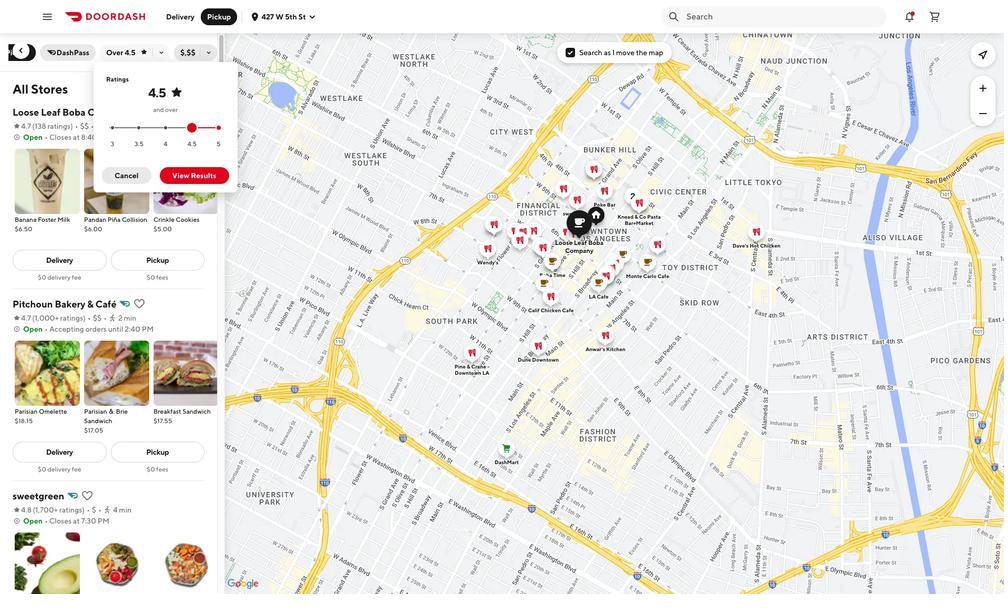 Task type: vqa. For each thing, say whether or not it's contained in the screenshot.
ratings
yes



Task type: locate. For each thing, give the bounding box(es) containing it.
2 fees from the top
[[156, 466, 169, 473]]

1 vertical spatial click to add this store to your saved list image
[[81, 490, 94, 502]]

( 138 ratings )
[[32, 122, 73, 130]]

) left • $
[[82, 506, 85, 514]]

min right $
[[119, 506, 131, 514]]

zoom in image
[[977, 82, 990, 95]]

click to add this store to your saved list image for sweetgreen
[[81, 490, 94, 502]]

0 vertical spatial pm
[[98, 133, 110, 141]]

$0 delivery fee up pitchoun bakery & café
[[38, 274, 81, 281]]

1 horizontal spatial 2
[[118, 314, 123, 322]]

0 vertical spatial $$
[[80, 122, 89, 130]]

$,$$ button
[[174, 44, 217, 61]]

2 min
[[106, 122, 124, 130], [118, 314, 136, 322]]

dashmart
[[495, 459, 519, 466], [495, 459, 519, 466]]

café
[[96, 299, 117, 310]]

2 vertical spatial 4.5
[[188, 140, 197, 148]]

1,000+
[[35, 314, 59, 322]]

parisian up $18.15
[[15, 408, 38, 416]]

2 closes from the top
[[49, 517, 72, 525]]

pickup button up all
[[0, 44, 36, 61]]

monte carlo cafe
[[626, 273, 670, 279], [626, 273, 670, 279]]

1 vertical spatial pm
[[142, 325, 154, 333]]

search
[[580, 48, 603, 57]]

pickup link for company
[[111, 250, 205, 271]]

1 vertical spatial • $$
[[88, 314, 102, 322]]

1 parisian from the left
[[15, 408, 38, 416]]

) for &
[[83, 314, 86, 322]]

• down 1,000+
[[45, 325, 48, 333]]

4
[[164, 140, 168, 148], [113, 506, 118, 514]]

0 vertical spatial )
[[70, 122, 73, 130]]

0 vertical spatial sandwich
[[183, 408, 211, 416]]

3
[[111, 140, 114, 148]]

1 open from the top
[[23, 133, 43, 141]]

1 horizontal spatial 4.5
[[148, 85, 166, 100]]

2 for café
[[118, 314, 123, 322]]

1 vertical spatial fee
[[72, 466, 81, 473]]

• right $
[[98, 506, 102, 514]]

all
[[13, 82, 29, 96]]

2 min up 2:40 on the bottom left of the page
[[118, 314, 136, 322]]

$0 delivery fee up ( 1,700+ ratings )
[[38, 466, 81, 473]]

fees down $5.00 on the left top
[[156, 274, 169, 281]]

• down 1,700+
[[45, 517, 48, 525]]

1 pickup link from the top
[[111, 250, 205, 271]]

$0 down $5.00 on the left top
[[147, 274, 155, 281]]

4.7 for pitchoun
[[21, 314, 31, 322]]

pickup button
[[201, 8, 237, 25], [0, 44, 36, 61]]

bar+market
[[625, 220, 654, 226], [625, 220, 654, 226]]

1 vertical spatial sandwich
[[84, 417, 112, 425]]

1 vertical spatial fees
[[156, 466, 169, 473]]

pm right 7:30
[[98, 517, 109, 525]]

1 closes from the top
[[49, 133, 72, 141]]

average rating of 4.8 out of 5 element
[[13, 505, 32, 515]]

open for loose
[[23, 133, 43, 141]]

stores
[[31, 82, 68, 96]]

1 horizontal spatial pickup button
[[201, 8, 237, 25]]

$$ up orders
[[93, 314, 102, 322]]

results
[[191, 171, 217, 180]]

4 right $
[[113, 506, 118, 514]]

1 vertical spatial 4
[[113, 506, 118, 514]]

parisian left ＆
[[84, 408, 107, 416]]

delivery link down $17.05
[[13, 442, 107, 463]]

0 vertical spatial delivery
[[47, 274, 71, 281]]

fee
[[72, 274, 81, 281], [72, 466, 81, 473]]

pm left 3
[[98, 133, 110, 141]]

1 vertical spatial 2 min
[[118, 314, 136, 322]]

2 fee from the top
[[72, 466, 81, 473]]

closes down ( 1,700+ ratings )
[[49, 517, 72, 525]]

4 min
[[113, 506, 131, 514]]

open down "138"
[[23, 133, 43, 141]]

1 vertical spatial min
[[124, 314, 136, 322]]

orders
[[85, 325, 107, 333]]

loose
[[13, 107, 39, 118], [555, 239, 573, 247], [555, 239, 573, 247]]

$0 delivery fee for leaf
[[38, 274, 81, 281]]

$0
[[38, 274, 46, 281], [147, 274, 155, 281], [38, 466, 46, 473], [147, 466, 155, 473]]

0 vertical spatial $0 delivery fee
[[38, 274, 81, 281]]

pine
[[455, 363, 466, 370], [455, 363, 466, 370]]

2 vertical spatial delivery
[[46, 448, 73, 457]]

delivery link for leaf
[[13, 250, 107, 271]]

1 delivery from the top
[[47, 274, 71, 281]]

2 min up 3
[[106, 122, 124, 130]]

boba time
[[540, 272, 566, 278], [540, 272, 566, 278]]

chicken
[[761, 242, 781, 249], [761, 242, 781, 249], [541, 307, 561, 313], [541, 307, 561, 313]]

view
[[172, 171, 190, 180]]

2 $0 delivery fee from the top
[[38, 466, 81, 473]]

2 vertical spatial pm
[[98, 517, 109, 525]]

0 vertical spatial pickup link
[[111, 250, 205, 271]]

0 horizontal spatial 4
[[113, 506, 118, 514]]

click to add this store to your saved list image
[[147, 106, 159, 118], [81, 490, 94, 502]]

pitchoun
[[13, 299, 53, 310]]

2 average rating of 4.7 out of 5 element from the top
[[13, 313, 31, 323]]

sandwich right the breakfast
[[183, 408, 211, 416]]

1 at from the top
[[73, 133, 80, 141]]

0 horizontal spatial 2
[[106, 122, 110, 130]]

breakfast sandwich image
[[154, 341, 219, 406]]

pickup right 'delivery' button
[[207, 12, 231, 21]]

1 vertical spatial 2
[[118, 314, 123, 322]]

2:40
[[125, 325, 140, 333]]

pm right 2:40 on the bottom left of the page
[[142, 325, 154, 333]]

delivery
[[166, 12, 195, 21], [46, 256, 73, 265], [46, 448, 73, 457]]

1,700+
[[35, 506, 58, 514]]

$0 fees down $17.55
[[147, 466, 169, 473]]

4.7 left "138"
[[21, 122, 31, 130]]

2 delivery link from the top
[[13, 442, 107, 463]]

hot
[[750, 242, 759, 249], [750, 242, 759, 249]]

ratings for leaf
[[48, 122, 70, 130]]

closes for sweetgreen
[[49, 517, 72, 525]]

at left 8:40
[[73, 133, 80, 141]]

fee up 'bakery'
[[72, 274, 81, 281]]

1 4.7 from the top
[[21, 122, 31, 130]]

1 vertical spatial $0 delivery fee
[[38, 466, 81, 473]]

0 vertical spatial ratings
[[48, 122, 70, 130]]

0 vertical spatial average rating of 4.7 out of 5 element
[[13, 121, 31, 131]]

) for boba
[[70, 122, 73, 130]]

1 horizontal spatial 4
[[164, 140, 168, 148]]

delivery link for bakery
[[13, 442, 107, 463]]

• left $
[[87, 506, 90, 514]]

0 vertical spatial open
[[23, 133, 43, 141]]

company
[[88, 107, 130, 118], [565, 247, 594, 255], [565, 247, 594, 255]]

&
[[635, 214, 638, 220], [635, 214, 638, 220], [87, 299, 94, 310], [467, 363, 471, 370], [467, 363, 471, 370]]

ratings
[[106, 75, 129, 83]]

pickup
[[207, 12, 231, 21], [5, 48, 29, 57], [146, 256, 169, 265], [146, 448, 169, 457]]

2 left 3 stars and over image
[[106, 122, 110, 130]]

parisian ＆ brie sandwich $17.05
[[84, 408, 128, 434]]

) up open • accepting orders until 2:40 pm
[[83, 314, 86, 322]]

sandwich
[[183, 408, 211, 416], [84, 417, 112, 425]]

pickup link down $17.55
[[111, 442, 205, 463]]

open down 1,000+
[[23, 325, 43, 333]]

delivery down banana foster milk $6.50 at the top left of the page
[[46, 256, 73, 265]]

accepting
[[49, 325, 84, 333]]

8:40
[[81, 133, 97, 141]]

parisian inside parisian ＆ brie sandwich $17.05
[[84, 408, 107, 416]]

pandan piña collision $6.00
[[84, 216, 147, 233]]

delivery up ( 1,700+ ratings )
[[47, 466, 71, 473]]

1 vertical spatial average rating of 4.7 out of 5 element
[[13, 313, 31, 323]]

fees for company
[[156, 274, 169, 281]]

previous image
[[17, 46, 25, 55]]

dave's hot chicken
[[733, 242, 781, 249], [733, 242, 781, 249]]

dashpass button
[[40, 44, 96, 61]]

1 horizontal spatial parisian
[[84, 408, 107, 416]]

fees
[[156, 274, 169, 281], [156, 466, 169, 473]]

( up open • closes at 8:40 pm
[[32, 122, 35, 130]]

pm for loose leaf boba company
[[98, 133, 110, 141]]

average rating of 4.7 out of 5 element down pitchoun
[[13, 313, 31, 323]]

1 vertical spatial (
[[32, 314, 35, 322]]

0 vertical spatial closes
[[49, 133, 72, 141]]

( right 4.8
[[33, 506, 35, 514]]

$0 up 1,700+
[[38, 466, 46, 473]]

delivery link down banana foster milk $6.50 at the top left of the page
[[13, 250, 107, 271]]

closes for loose leaf boba company
[[49, 133, 72, 141]]

1 average rating of 4.7 out of 5 element from the top
[[13, 121, 31, 131]]

1 vertical spatial )
[[83, 314, 86, 322]]

delivery down parisian omelette $18.15
[[46, 448, 73, 457]]

pm
[[98, 133, 110, 141], [142, 325, 154, 333], [98, 517, 109, 525]]

fee up ( 1,700+ ratings )
[[72, 466, 81, 473]]

notification bell image
[[904, 10, 916, 23]]

( 1,000+ ratings )
[[32, 314, 86, 322]]

delivery button
[[160, 8, 201, 25]]

0 vertical spatial at
[[73, 133, 80, 141]]

0 items, open order cart image
[[929, 10, 942, 23]]

parisian
[[15, 408, 38, 416], [84, 408, 107, 416]]

4.5 right the over
[[125, 48, 136, 57]]

$6.50
[[15, 225, 32, 233]]

)
[[70, 122, 73, 130], [83, 314, 86, 322], [82, 506, 85, 514]]

min up 3
[[111, 122, 124, 130]]

• $$ up orders
[[88, 314, 102, 322]]

0 vertical spatial $0 fees
[[147, 274, 169, 281]]

at for sweetgreen
[[73, 517, 80, 525]]

1 vertical spatial delivery
[[47, 466, 71, 473]]

1 vertical spatial delivery link
[[13, 442, 107, 463]]

2 delivery from the top
[[47, 466, 71, 473]]

closes down the ( 138 ratings )
[[49, 133, 72, 141]]

0 horizontal spatial click to add this store to your saved list image
[[81, 490, 94, 502]]

( down pitchoun
[[32, 314, 35, 322]]

0 vertical spatial fee
[[72, 274, 81, 281]]

0 vertical spatial 2
[[106, 122, 110, 130]]

delivery for leaf
[[47, 274, 71, 281]]

$$ up 8:40
[[80, 122, 89, 130]]

2 up until
[[118, 314, 123, 322]]

2 vertical spatial (
[[33, 506, 35, 514]]

delivery for bakery
[[47, 466, 71, 473]]

) up open • closes at 8:40 pm
[[70, 122, 73, 130]]

click to add this store to your saved list image left over
[[147, 106, 159, 118]]

delivery up pitchoun bakery & café
[[47, 274, 71, 281]]

2 pickup link from the top
[[111, 442, 205, 463]]

2 4.7 from the top
[[21, 314, 31, 322]]

( for pitchoun
[[32, 314, 35, 322]]

ratings up accepting in the bottom left of the page
[[60, 314, 83, 322]]

calif chicken cafe
[[528, 307, 574, 313], [528, 307, 574, 313]]

1 vertical spatial ratings
[[60, 314, 83, 322]]

4.7
[[21, 122, 31, 130], [21, 314, 31, 322]]

sweetgreen poke bar knead & co pasta bar+market
[[563, 201, 661, 226], [563, 201, 661, 226]]

1 vertical spatial at
[[73, 517, 80, 525]]

0 horizontal spatial parisian
[[15, 408, 38, 416]]

0 vertical spatial delivery link
[[13, 250, 107, 271]]

downtown
[[532, 357, 559, 363], [532, 357, 559, 363], [455, 370, 482, 376], [455, 370, 482, 376]]

dune
[[518, 357, 531, 363], [518, 357, 531, 363]]

1 $0 delivery fee from the top
[[38, 274, 81, 281]]

1 fee from the top
[[72, 274, 81, 281]]

4.7 down pitchoun
[[21, 314, 31, 322]]

and
[[153, 106, 164, 114]]

0 vertical spatial min
[[111, 122, 124, 130]]

delivery for café
[[46, 448, 73, 457]]

$17.55
[[154, 417, 172, 425]]

$0 fees down $5.00 on the left top
[[147, 274, 169, 281]]

delivery up $,$$
[[166, 12, 195, 21]]

1 vertical spatial $0 fees
[[147, 466, 169, 473]]

0 vertical spatial 4.5
[[125, 48, 136, 57]]

2 horizontal spatial 4.5
[[188, 140, 197, 148]]

1 horizontal spatial $$
[[93, 314, 102, 322]]

leaf
[[41, 107, 61, 118], [574, 239, 587, 247], [574, 239, 587, 247]]

4.5 up 'and'
[[148, 85, 166, 100]]

1 vertical spatial $$
[[93, 314, 102, 322]]

2 parisian from the left
[[84, 408, 107, 416]]

crane
[[472, 363, 486, 370], [472, 363, 486, 370]]

la
[[589, 294, 596, 300], [589, 294, 596, 300], [483, 370, 490, 376], [483, 370, 490, 376]]

open
[[23, 133, 43, 141], [23, 325, 43, 333], [23, 517, 43, 525]]

banana
[[15, 216, 37, 224]]

pickup button up $,$$ button
[[201, 8, 237, 25]]

0 vertical spatial • $$
[[75, 122, 89, 130]]

view results
[[172, 171, 217, 180]]

• up open • closes at 8:40 pm
[[75, 122, 78, 130]]

1 vertical spatial pickup button
[[0, 44, 36, 61]]

open down 4.8
[[23, 517, 43, 525]]

1 horizontal spatial click to add this store to your saved list image
[[147, 106, 159, 118]]

la cafe
[[589, 294, 609, 300], [589, 294, 609, 300]]

0 horizontal spatial sandwich
[[84, 417, 112, 425]]

fee for boba
[[72, 274, 81, 281]]

$,$$
[[180, 48, 196, 57]]

•
[[75, 122, 78, 130], [91, 122, 94, 130], [45, 133, 48, 141], [88, 314, 91, 322], [104, 314, 107, 322], [45, 325, 48, 333], [87, 506, 90, 514], [98, 506, 102, 514], [45, 517, 48, 525]]

pickup down $17.55
[[146, 448, 169, 457]]

$$
[[80, 122, 89, 130], [93, 314, 102, 322]]

0 vertical spatial 4.7
[[21, 122, 31, 130]]

average rating of 4.7 out of 5 element left "138"
[[13, 121, 31, 131]]

closes
[[49, 133, 72, 141], [49, 517, 72, 525]]

click to add this store to your saved list image
[[133, 298, 146, 310]]

Store search: begin typing to search for stores available on DoorDash text field
[[687, 11, 881, 22]]

0 vertical spatial fees
[[156, 274, 169, 281]]

0 vertical spatial click to add this store to your saved list image
[[147, 106, 159, 118]]

at for loose leaf boba company
[[73, 133, 80, 141]]

crinkle cookies image
[[154, 149, 219, 214]]

0 horizontal spatial $$
[[80, 122, 89, 130]]

1 delivery link from the top
[[13, 250, 107, 271]]

zoom out image
[[977, 107, 990, 120]]

• down 'café' in the bottom left of the page
[[104, 314, 107, 322]]

ratings for bakery
[[60, 314, 83, 322]]

anwar's kitchen dune downtown
[[518, 346, 626, 363], [518, 346, 626, 363]]

average rating of 4.7 out of 5 element
[[13, 121, 31, 131], [13, 313, 31, 323]]

over 4.5 button
[[100, 44, 170, 61]]

0 vertical spatial 2 min
[[106, 122, 124, 130]]

brie
[[116, 408, 128, 416]]

2 $0 fees from the top
[[147, 466, 169, 473]]

2 vertical spatial ratings
[[59, 506, 82, 514]]

2 at from the top
[[73, 517, 80, 525]]

pm for sweetgreen
[[98, 517, 109, 525]]

sandwich inside parisian ＆ brie sandwich $17.05
[[84, 417, 112, 425]]

5 stars and over image
[[216, 125, 222, 131]]

loose leaf boba company
[[13, 107, 130, 118], [555, 239, 604, 255], [555, 239, 604, 255]]

$0 fees for loose leaf boba company
[[147, 274, 169, 281]]

0 vertical spatial 4
[[164, 140, 168, 148]]

1 vertical spatial closes
[[49, 517, 72, 525]]

1 vertical spatial 4.5
[[148, 85, 166, 100]]

at
[[73, 133, 80, 141], [73, 517, 80, 525]]

ratings up open • closes at 8:40 pm
[[48, 122, 70, 130]]

(
[[32, 122, 35, 130], [32, 314, 35, 322], [33, 506, 35, 514]]

foster
[[38, 216, 56, 224]]

parisian inside parisian omelette $18.15
[[15, 408, 38, 416]]

ratings up open • closes at 7:30 pm
[[59, 506, 82, 514]]

fees down $17.55
[[156, 466, 169, 473]]

1 vertical spatial 4.7
[[21, 314, 31, 322]]

min up 2:40 on the bottom left of the page
[[124, 314, 136, 322]]

click to add this store to your saved list image up • $
[[81, 490, 94, 502]]

4.5 down 4.5 stars and over "icon"
[[188, 140, 197, 148]]

sandwich up $17.05
[[84, 417, 112, 425]]

1 vertical spatial delivery
[[46, 256, 73, 265]]

omelette
[[39, 408, 67, 416]]

pickup link down $5.00 on the left top
[[111, 250, 205, 271]]

banana foster milk image
[[15, 149, 80, 214]]

2 vertical spatial open
[[23, 517, 43, 525]]

at left 7:30
[[73, 517, 80, 525]]

0 horizontal spatial 4.5
[[125, 48, 136, 57]]

$5.00
[[154, 225, 172, 233]]

0 vertical spatial (
[[32, 122, 35, 130]]

click to add this store to your saved list image for loose leaf boba company
[[147, 106, 159, 118]]

3.5
[[135, 140, 144, 148]]

0 horizontal spatial pickup button
[[0, 44, 36, 61]]

1 vertical spatial pickup link
[[111, 442, 205, 463]]

$0 fees for pitchoun bakery & café
[[147, 466, 169, 473]]

• $$ up 8:40
[[75, 122, 89, 130]]

4 down '4 stars and over' image
[[164, 140, 168, 148]]

0 vertical spatial delivery
[[166, 12, 195, 21]]

4.5 inside the over 4.5 button
[[125, 48, 136, 57]]

2 open from the top
[[23, 325, 43, 333]]

1 horizontal spatial sandwich
[[183, 408, 211, 416]]

1 $0 fees from the top
[[147, 274, 169, 281]]

1 vertical spatial open
[[23, 325, 43, 333]]

1 fees from the top
[[156, 274, 169, 281]]

$0 delivery fee
[[38, 274, 81, 281], [38, 466, 81, 473]]



Task type: describe. For each thing, give the bounding box(es) containing it.
as
[[604, 48, 611, 57]]

view results button
[[160, 167, 229, 184]]

search as i move the map
[[580, 48, 664, 57]]

parisian for parisian ＆ brie sandwich $17.05
[[84, 408, 107, 416]]

piña
[[108, 216, 121, 224]]

and over
[[153, 106, 178, 114]]

parisian omelette $18.15
[[15, 408, 67, 425]]

pickup down $5.00 on the left top
[[146, 256, 169, 265]]

delivery for company
[[46, 256, 73, 265]]

i
[[613, 48, 615, 57]]

dashpass
[[57, 48, 89, 57]]

pickup link for café
[[111, 442, 205, 463]]

map region
[[137, 0, 1005, 594]]

open • closes at 7:30 pm
[[23, 517, 109, 525]]

average rating of 4.7 out of 5 element for loose leaf boba company
[[13, 121, 31, 131]]

harvest bowl image
[[154, 533, 219, 594]]

5th
[[285, 12, 297, 21]]

427 w 5th st button
[[251, 12, 317, 21]]

0 vertical spatial pickup button
[[201, 8, 237, 25]]

3 open from the top
[[23, 517, 43, 525]]

map
[[649, 48, 664, 57]]

fee for &
[[72, 466, 81, 473]]

7:30
[[81, 517, 96, 525]]

2 for company
[[106, 122, 110, 130]]

2 vertical spatial )
[[82, 506, 85, 514]]

cancel
[[115, 171, 139, 180]]

all stores
[[13, 82, 68, 96]]

until
[[108, 325, 123, 333]]

$6.00
[[84, 225, 102, 233]]

• up open • accepting orders until 2:40 pm
[[88, 314, 91, 322]]

over
[[106, 48, 123, 57]]

4 stars and over image
[[164, 126, 168, 130]]

crinkle
[[154, 216, 175, 224]]

min for café
[[124, 314, 136, 322]]

sandwich inside breakfast sandwich $17.55
[[183, 408, 211, 416]]

pandan piña collision image
[[84, 149, 149, 214]]

fees for café
[[156, 466, 169, 473]]

parisian omelette image
[[15, 341, 80, 406]]

parisian for parisian omelette $18.15
[[15, 408, 38, 416]]

over 4.5
[[106, 48, 136, 57]]

4.7 for loose
[[21, 122, 31, 130]]

delivery inside button
[[166, 12, 195, 21]]

parisian ＆ brie sandwich image
[[84, 341, 149, 406]]

$17.05
[[84, 427, 103, 434]]

4 for 4
[[164, 140, 168, 148]]

crinkle cookies $5.00
[[154, 216, 200, 233]]

open • closes at 8:40 pm
[[23, 133, 110, 141]]

breakfast
[[154, 408, 181, 416]]

chicken pesto parm image
[[84, 533, 149, 594]]

• $$ for &
[[88, 314, 102, 322]]

over
[[165, 106, 178, 114]]

4 for 4 min
[[113, 506, 118, 514]]

427
[[262, 12, 274, 21]]

bakery
[[55, 299, 85, 310]]

st
[[299, 12, 306, 21]]

milk
[[58, 216, 70, 224]]

open menu image
[[41, 10, 54, 23]]

open for pitchoun
[[23, 325, 43, 333]]

4.8
[[21, 506, 32, 514]]

min for company
[[111, 122, 124, 130]]

• up 8:40
[[91, 122, 94, 130]]

banana foster milk $6.50
[[15, 216, 70, 233]]

pitchoun bakery & café
[[13, 299, 117, 310]]

4.5 stars and over image
[[189, 125, 195, 131]]

pickup up all
[[5, 48, 29, 57]]

2 min for loose leaf boba company
[[106, 122, 124, 130]]

collision
[[122, 216, 147, 224]]

average rating of 4.7 out of 5 element for pitchoun bakery & café
[[13, 313, 31, 323]]

( 1,700+ ratings )
[[33, 506, 85, 514]]

3 stars and over image
[[110, 126, 115, 130]]

3.5 stars and over image
[[137, 126, 141, 130]]

the
[[636, 48, 648, 57]]

cookies
[[176, 216, 200, 224]]

• $$ for boba
[[75, 122, 89, 130]]

$18.15
[[15, 417, 33, 425]]

$
[[92, 506, 96, 514]]

powered by google image
[[228, 579, 259, 590]]

create your own image
[[15, 533, 80, 594]]

cancel button
[[102, 167, 151, 184]]

$$ for company
[[80, 122, 89, 130]]

2 vertical spatial min
[[119, 506, 131, 514]]

$$ for café
[[93, 314, 102, 322]]

5
[[217, 140, 221, 148]]

breakfast sandwich $17.55
[[154, 408, 211, 425]]

$0 delivery fee for bakery
[[38, 466, 81, 473]]

• down "138"
[[45, 133, 48, 141]]

move
[[616, 48, 635, 57]]

Search as I move the map checkbox
[[566, 48, 575, 57]]

＆
[[108, 408, 115, 416]]

138
[[35, 122, 46, 130]]

$0 up pitchoun
[[38, 274, 46, 281]]

w
[[276, 12, 284, 21]]

open • accepting orders until 2:40 pm
[[23, 325, 154, 333]]

427 w 5th st
[[262, 12, 306, 21]]

pandan
[[84, 216, 106, 224]]

2 min for pitchoun bakery & café
[[118, 314, 136, 322]]

recenter the map image
[[977, 48, 990, 61]]

• $
[[87, 506, 96, 514]]

$0 down $17.55
[[147, 466, 155, 473]]

( for loose
[[32, 122, 35, 130]]



